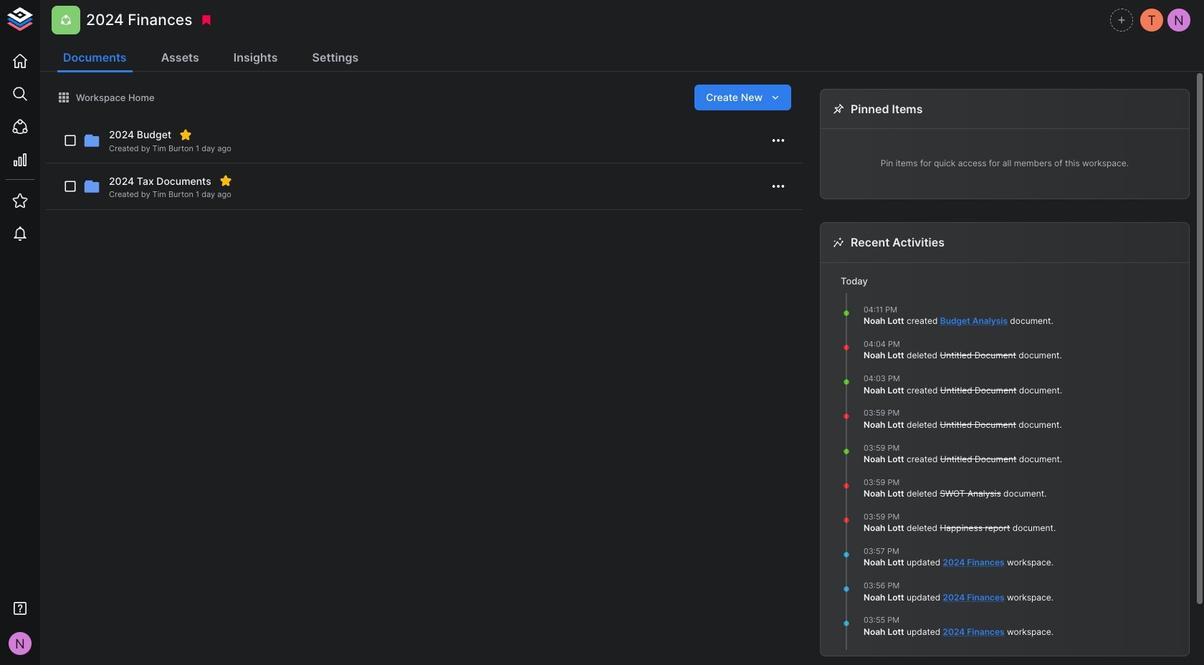 Task type: vqa. For each thing, say whether or not it's contained in the screenshot.
Hide Wiki image at the top left of the page
no



Task type: locate. For each thing, give the bounding box(es) containing it.
0 vertical spatial remove favorite image
[[179, 128, 192, 141]]

remove bookmark image
[[200, 14, 213, 27]]

1 horizontal spatial remove favorite image
[[219, 175, 232, 187]]

remove favorite image
[[179, 128, 192, 141], [219, 175, 232, 187]]



Task type: describe. For each thing, give the bounding box(es) containing it.
1 vertical spatial remove favorite image
[[219, 175, 232, 187]]

0 horizontal spatial remove favorite image
[[179, 128, 192, 141]]



